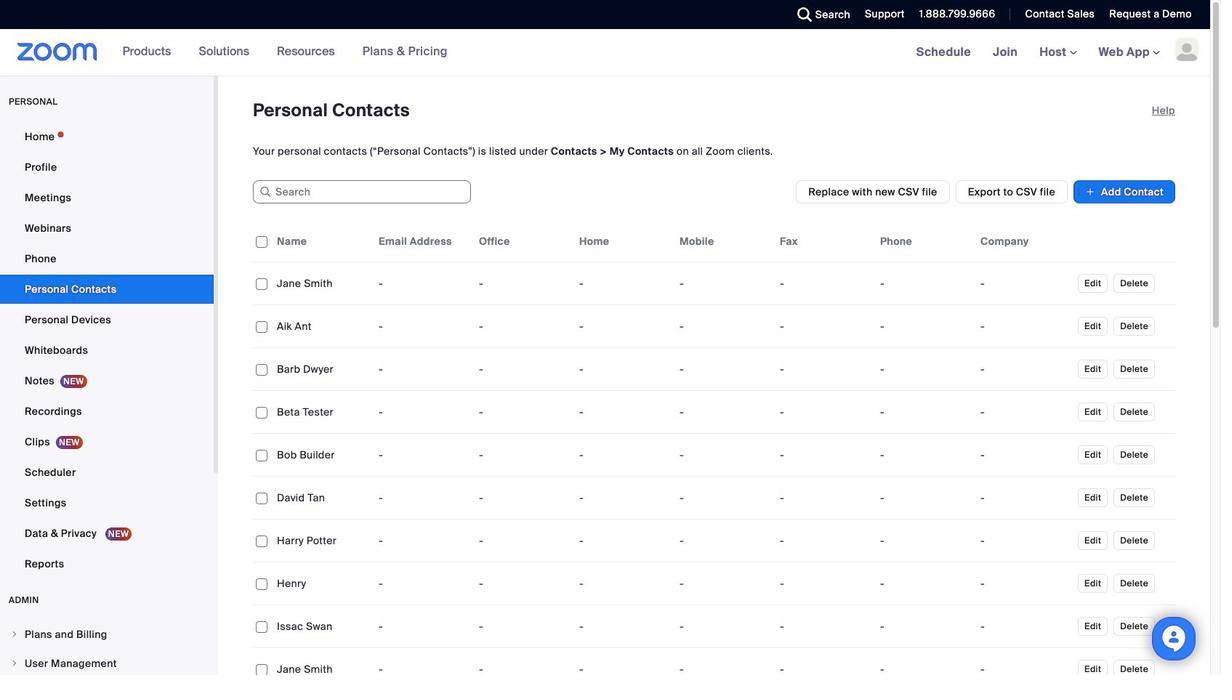 Task type: describe. For each thing, give the bounding box(es) containing it.
profile picture image
[[1175, 38, 1199, 61]]

right image
[[10, 659, 19, 668]]

Search Contacts Input text field
[[253, 180, 471, 204]]



Task type: vqa. For each thing, say whether or not it's contained in the screenshot.
Search Contacts Input text box
yes



Task type: locate. For each thing, give the bounding box(es) containing it.
2 menu item from the top
[[0, 650, 214, 675]]

1 menu item from the top
[[0, 621, 214, 648]]

meetings navigation
[[905, 29, 1210, 76]]

right image
[[10, 630, 19, 639]]

add image
[[1085, 185, 1095, 199]]

admin menu menu
[[0, 621, 214, 675]]

cell
[[874, 269, 975, 298], [975, 269, 1075, 298], [874, 312, 975, 341], [975, 312, 1075, 341], [874, 355, 975, 384], [975, 355, 1075, 384], [874, 398, 975, 427], [975, 398, 1075, 427], [874, 440, 975, 470], [975, 440, 1075, 470], [874, 483, 975, 512], [975, 483, 1075, 512], [874, 526, 975, 555], [975, 526, 1075, 555], [874, 569, 975, 598], [975, 569, 1075, 598]]

zoom logo image
[[17, 43, 97, 61]]

personal menu menu
[[0, 122, 214, 580]]

banner
[[0, 29, 1210, 76]]

product information navigation
[[97, 29, 459, 76]]

0 vertical spatial menu item
[[0, 621, 214, 648]]

menu item
[[0, 621, 214, 648], [0, 650, 214, 675]]

application
[[253, 221, 1186, 675]]

1 vertical spatial menu item
[[0, 650, 214, 675]]



